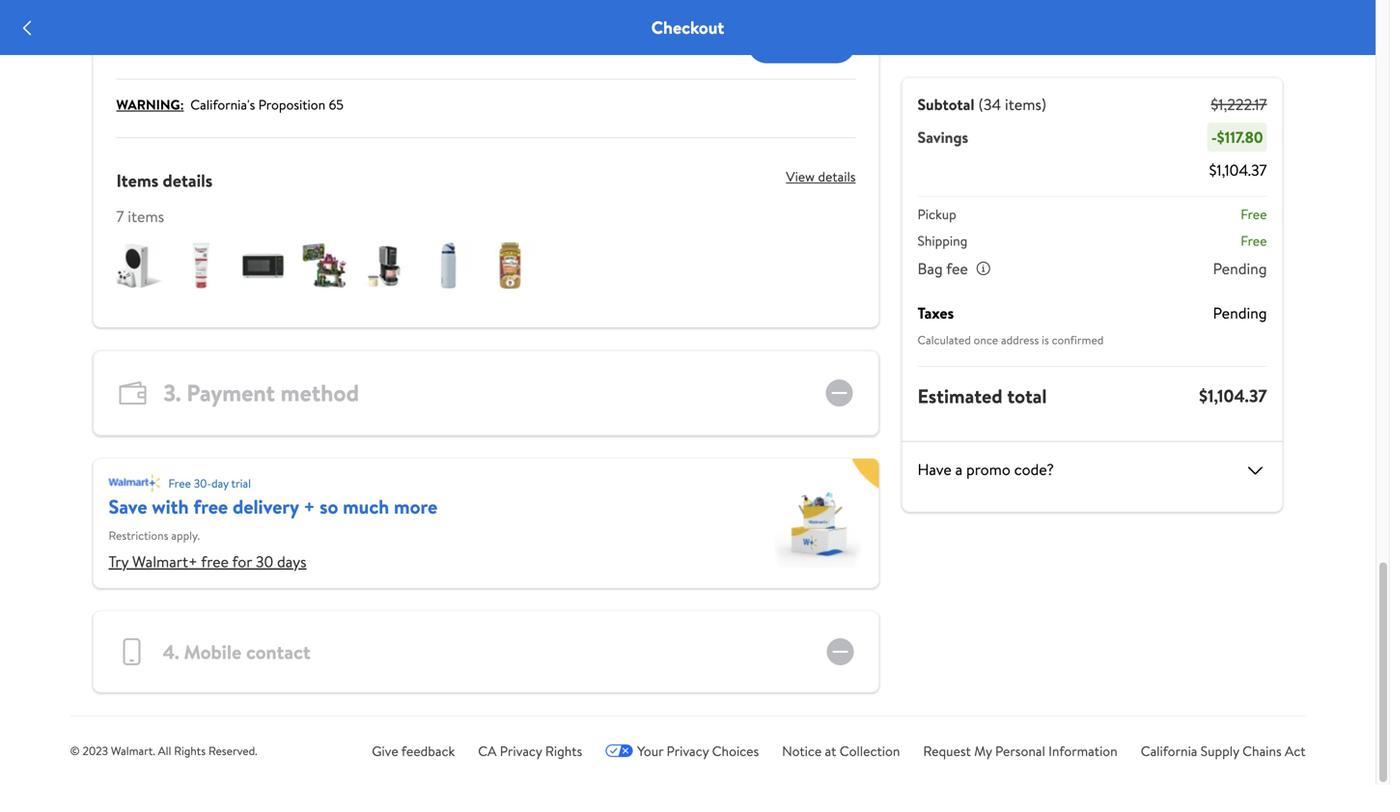 Task type: vqa. For each thing, say whether or not it's contained in the screenshot.
Now $29.98's 'now'
no



Task type: describe. For each thing, give the bounding box(es) containing it.
ca
[[478, 741, 497, 760]]

mainstays 0.7 cu. ft. countertop microwave oven, 700 watts, white, new image
[[240, 242, 286, 289]]

items)
[[1005, 94, 1047, 115]]

restrictions
[[109, 527, 168, 544]]

notice at collection link
[[782, 741, 900, 760]]

subtotal
[[918, 94, 975, 115]]

bag fee
[[918, 258, 968, 279]]

california
[[1141, 741, 1198, 760]]

checkout
[[651, 15, 725, 40]]

act
[[1285, 741, 1306, 760]]

view
[[786, 167, 815, 186]]

your privacy choices
[[638, 741, 759, 760]]

3.
[[164, 376, 181, 409]]

much
[[343, 493, 389, 520]]

give feedback button
[[372, 741, 455, 761]]

eucerin eczema relief body creme, 8 oz image
[[178, 242, 225, 289]]

items
[[116, 168, 159, 193]]

delivery
[[233, 493, 299, 520]]

have a promo code?
[[918, 459, 1054, 480]]

1 vertical spatial free
[[201, 551, 229, 572]]

1 pending from the top
[[1213, 258, 1267, 279]]

chains
[[1243, 741, 1282, 760]]

your
[[638, 741, 664, 760]]

california's
[[190, 95, 255, 114]]

save with free delivery + so much more restrictions apply. try walmart+ free for 30 days
[[109, 493, 438, 572]]

request
[[924, 741, 971, 760]]

$117.80
[[1217, 126, 1264, 148]]

so
[[320, 493, 338, 520]]

contact
[[246, 638, 311, 665]]

code?
[[1015, 459, 1054, 480]]

back image
[[15, 16, 39, 39]]

3. payment method
[[164, 376, 359, 409]]

fee
[[947, 258, 968, 279]]

payment
[[187, 376, 275, 409]]

heinz homestyle turkey gravy value size, 18 oz jar image
[[487, 242, 534, 289]]

4. mobile contact
[[163, 638, 311, 665]]

reserved.
[[209, 742, 257, 759]]

owala freesip stainless steel water bottle, 32oz blue image
[[425, 242, 472, 289]]

trial
[[231, 475, 251, 491]]

privacy choices icon image
[[606, 744, 634, 758]]

supply
[[1201, 741, 1240, 760]]

warning:
[[116, 95, 184, 114]]

© 2023 walmart. all rights reserved.
[[70, 742, 257, 759]]

request my personal information link
[[924, 741, 1118, 760]]

give
[[372, 741, 399, 760]]

view details
[[786, 167, 856, 186]]

ninja creami, ice cream maker, 5 one-touch programs, (2) 16oz. pints with storage lids nc300 image
[[364, 242, 410, 289]]

savings
[[918, 126, 969, 148]]

choices
[[712, 741, 759, 760]]

with
[[152, 493, 189, 520]]

at
[[825, 741, 837, 760]]

your privacy choices link
[[606, 741, 759, 760]]

shipping
[[918, 231, 968, 250]]

4.
[[163, 638, 179, 665]]

california supply chains act link
[[1141, 741, 1306, 760]]

-$117.80
[[1212, 126, 1264, 148]]

calculated
[[918, 332, 971, 348]]

day
[[211, 475, 229, 491]]

2 vertical spatial free
[[169, 475, 191, 491]]

calculated once address is confirmed
[[918, 332, 1104, 348]]

items
[[128, 206, 164, 227]]

warning: california's proposition 65
[[116, 95, 344, 114]]

have a promo code? image
[[1244, 459, 1267, 482]]

microsoft xbox series s image
[[116, 242, 163, 289]]

walmart.
[[111, 742, 155, 759]]

ca privacy rights
[[478, 741, 583, 760]]

notice
[[782, 741, 822, 760]]

is
[[1042, 332, 1049, 348]]

walmart+
[[132, 551, 198, 572]]

give feedback
[[372, 741, 455, 760]]

1 horizontal spatial rights
[[546, 741, 583, 760]]

©
[[70, 742, 80, 759]]



Task type: locate. For each thing, give the bounding box(es) containing it.
collection
[[840, 741, 900, 760]]

+
[[304, 493, 315, 520]]

2023
[[83, 742, 108, 759]]

try
[[109, 551, 129, 572]]

rights right all
[[174, 742, 206, 759]]

1 privacy from the left
[[500, 741, 542, 760]]

1 vertical spatial free
[[1241, 231, 1267, 250]]

0 horizontal spatial privacy
[[500, 741, 542, 760]]

estimated total
[[918, 382, 1047, 409]]

save
[[109, 493, 147, 520]]

personal
[[996, 741, 1046, 760]]

free 30-day trial
[[169, 475, 251, 491]]

7
[[116, 206, 124, 227]]

confirmed
[[1052, 332, 1104, 348]]

items details
[[116, 168, 213, 193]]

california supply chains act
[[1141, 741, 1306, 760]]

1 vertical spatial $1,104.37
[[1199, 384, 1267, 408]]

proposition
[[258, 95, 326, 114]]

30
[[256, 551, 273, 572]]

estimated
[[918, 382, 1003, 409]]

subtotal (34 items)
[[918, 94, 1047, 115]]

privacy for your
[[667, 741, 709, 760]]

0 vertical spatial free
[[193, 493, 228, 520]]

taxes
[[918, 302, 954, 323]]

once
[[974, 332, 999, 348]]

total
[[1007, 382, 1047, 409]]

method
[[281, 376, 359, 409]]

0 vertical spatial free
[[1241, 205, 1267, 224]]

address
[[1001, 332, 1039, 348]]

7 items
[[116, 206, 164, 227]]

promo
[[967, 459, 1011, 480]]

free for pickup
[[1241, 205, 1267, 224]]

notice at collection
[[782, 741, 900, 760]]

privacy
[[500, 741, 542, 760], [667, 741, 709, 760]]

$1,104.37 up have a promo code? icon
[[1199, 384, 1267, 408]]

1 vertical spatial pending
[[1213, 302, 1267, 323]]

free
[[1241, 205, 1267, 224], [1241, 231, 1267, 250], [169, 475, 191, 491]]

request my personal information
[[924, 741, 1118, 760]]

details inside dropdown button
[[818, 167, 856, 186]]

more
[[394, 493, 438, 520]]

30-
[[194, 475, 211, 491]]

have
[[918, 459, 952, 480]]

65
[[329, 95, 344, 114]]

privacy for ca
[[500, 741, 542, 760]]

-
[[1212, 126, 1217, 148]]

details for items details
[[163, 168, 213, 193]]

a
[[956, 459, 963, 480]]

warning: button
[[116, 95, 184, 114]]

all
[[158, 742, 171, 759]]

rights
[[546, 741, 583, 760], [174, 742, 206, 759]]

try walmart+ free for 30 days button
[[109, 551, 307, 572]]

feedback
[[402, 741, 455, 760]]

lego minecraft the training grounds house building set, 21183 cave toy image
[[302, 242, 348, 289]]

apply.
[[171, 527, 200, 544]]

$1,104.37
[[1209, 159, 1267, 181], [1199, 384, 1267, 408]]

bag
[[918, 258, 943, 279]]

rights left privacy choices icon
[[546, 741, 583, 760]]

free
[[193, 493, 228, 520], [201, 551, 229, 572]]

(34
[[979, 94, 1002, 115]]

free left the for
[[201, 551, 229, 572]]

learn more about bag fee image
[[976, 261, 992, 276]]

privacy right ca at left bottom
[[500, 741, 542, 760]]

pickup
[[918, 205, 957, 224]]

free for shipping
[[1241, 231, 1267, 250]]

for
[[232, 551, 252, 572]]

0 vertical spatial $1,104.37
[[1209, 159, 1267, 181]]

2 pending from the top
[[1213, 302, 1267, 323]]

days
[[277, 551, 307, 572]]

details right the view
[[818, 167, 856, 186]]

information
[[1049, 741, 1118, 760]]

$1,104.37 down -$117.80
[[1209, 159, 1267, 181]]

$1,222.17
[[1211, 94, 1267, 115]]

details for view details
[[818, 167, 856, 186]]

details right items
[[163, 168, 213, 193]]

free down free 30-day trial
[[193, 493, 228, 520]]

privacy right the your
[[667, 741, 709, 760]]

0 horizontal spatial rights
[[174, 742, 206, 759]]

details
[[818, 167, 856, 186], [163, 168, 213, 193]]

1 horizontal spatial privacy
[[667, 741, 709, 760]]

mobile
[[184, 638, 242, 665]]

ca privacy rights link
[[478, 741, 583, 760]]

0 vertical spatial pending
[[1213, 258, 1267, 279]]

1 horizontal spatial details
[[818, 167, 856, 186]]

my
[[975, 741, 992, 760]]

walmart plus image
[[109, 474, 161, 492]]

0 horizontal spatial details
[[163, 168, 213, 193]]

2 privacy from the left
[[667, 741, 709, 760]]

view details button
[[771, 161, 856, 192]]



